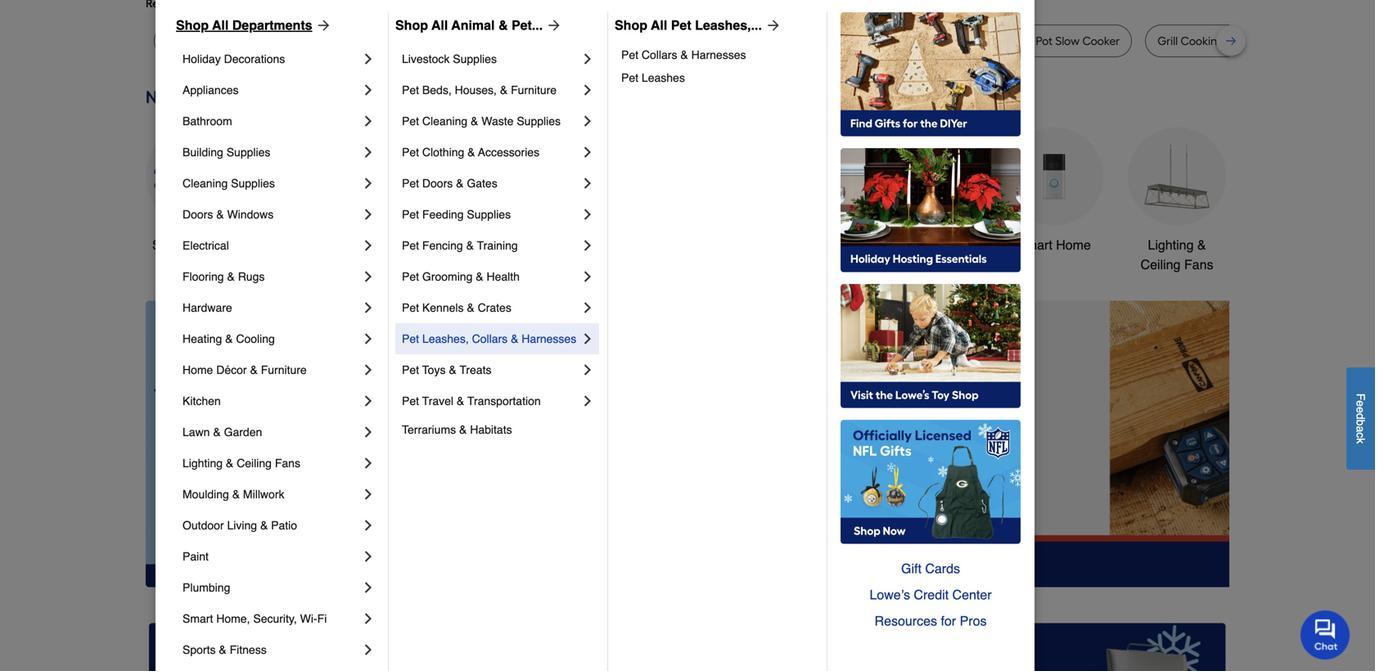Task type: describe. For each thing, give the bounding box(es) containing it.
moulding & millwork link
[[183, 479, 360, 510]]

lowe's
[[870, 587, 910, 603]]

officially licensed n f l gifts. shop now. image
[[841, 420, 1021, 544]]

terrariums & habitats
[[402, 423, 512, 436]]

pet inside shop all pet leashes,... "link"
[[671, 18, 692, 33]]

lowe's credit center link
[[841, 582, 1021, 608]]

instant
[[910, 34, 945, 48]]

pet fencing & training
[[402, 239, 518, 252]]

0 vertical spatial harnesses
[[691, 48, 746, 61]]

garden
[[224, 426, 262, 439]]

for
[[941, 614, 956, 629]]

f e e d b a c k button
[[1347, 368, 1375, 470]]

pet leashes, collars & harnesses link
[[402, 323, 580, 354]]

2 cooker from the left
[[1083, 34, 1120, 48]]

all for pet
[[651, 18, 667, 33]]

arrow right image
[[312, 17, 332, 34]]

paint
[[183, 550, 209, 563]]

livestock supplies
[[402, 52, 497, 65]]

leashes,...
[[695, 18, 762, 33]]

chevron right image for pet toys & treats
[[580, 362, 596, 378]]

pet toys & treats link
[[402, 354, 580, 386]]

resources for pros
[[875, 614, 987, 629]]

chevron right image for pet travel & transportation
[[580, 393, 596, 409]]

scroll to item #4 image
[[871, 558, 910, 564]]

building supplies
[[183, 146, 271, 159]]

shop for shop all animal & pet...
[[395, 18, 428, 33]]

outdoor for outdoor tools & equipment
[[762, 237, 809, 253]]

holiday decorations
[[183, 52, 285, 65]]

all for deals
[[186, 237, 200, 253]]

waste
[[482, 115, 514, 128]]

1 vertical spatial home
[[183, 364, 213, 377]]

chevron right image for pet doors & gates
[[580, 175, 596, 192]]

chevron right image for holiday decorations
[[360, 51, 377, 67]]

doors & windows link
[[183, 199, 360, 230]]

training
[[477, 239, 518, 252]]

all for animal
[[432, 18, 448, 33]]

livestock
[[402, 52, 450, 65]]

chevron right image for lawn & garden
[[360, 424, 377, 440]]

cards
[[925, 561, 960, 576]]

smart for smart home
[[1018, 237, 1053, 253]]

chevron right image for doors & windows
[[360, 206, 377, 223]]

lowe's credit center
[[870, 587, 992, 603]]

pet for pet collars & harnesses
[[621, 48, 639, 61]]

sports & fitness link
[[183, 634, 360, 666]]

terrariums
[[402, 423, 456, 436]]

up to 30 percent off select major appliances. plus, save up to an extra $750 on major appliances. image
[[0, 301, 511, 587]]

chevron right image for pet grooming & health
[[580, 269, 596, 285]]

pet toys & treats
[[402, 364, 492, 377]]

tools inside 'link'
[[425, 237, 456, 253]]

pet clothing & accessories link
[[402, 137, 580, 168]]

2 cooking from the left
[[1181, 34, 1225, 48]]

crock pot slow cooker
[[1003, 34, 1120, 48]]

cooling
[[236, 332, 275, 345]]

1 horizontal spatial bathroom link
[[883, 127, 981, 255]]

holiday hosting essentials. image
[[841, 148, 1021, 273]]

& inside "link"
[[471, 115, 478, 128]]

animal
[[451, 18, 495, 33]]

0 vertical spatial lighting
[[1148, 237, 1194, 253]]

get up to 2 free select tools or batteries when you buy 1 with select purchases. image
[[149, 623, 491, 671]]

chevron right image for plumbing
[[360, 580, 377, 596]]

houses,
[[455, 84, 497, 97]]

electrical link
[[183, 230, 360, 261]]

resources for pros link
[[841, 608, 1021, 634]]

fans inside lighting & ceiling fans
[[1185, 257, 1214, 272]]

leashes,
[[422, 332, 469, 345]]

supplies up pet fencing & training link at the top left
[[467, 208, 511, 221]]

shop
[[152, 237, 183, 253]]

ceiling inside lighting & ceiling fans
[[1141, 257, 1181, 272]]

outdoor tools & equipment link
[[760, 127, 858, 275]]

pet feeding supplies
[[402, 208, 511, 221]]

pet grooming & health link
[[402, 261, 580, 292]]

home décor & furniture link
[[183, 354, 360, 386]]

pet for pet doors & gates
[[402, 177, 419, 190]]

1 horizontal spatial doors
[[422, 177, 453, 190]]

tools inside outdoor tools & equipment
[[813, 237, 843, 253]]

pet for pet feeding supplies
[[402, 208, 419, 221]]

1 horizontal spatial lighting & ceiling fans
[[1141, 237, 1214, 272]]

chevron right image for outdoor living & patio
[[360, 517, 377, 534]]

home,
[[216, 612, 250, 625]]

microwave countertop
[[490, 34, 609, 48]]

lawn & garden link
[[183, 417, 360, 448]]

1 vertical spatial fans
[[275, 457, 300, 470]]

fitness
[[230, 643, 267, 657]]

visit the lowe's toy shop. image
[[841, 284, 1021, 409]]

outdoor living & patio link
[[183, 510, 360, 541]]

flooring & rugs
[[183, 270, 265, 283]]

grooming
[[422, 270, 473, 283]]

christmas decorations link
[[514, 127, 612, 275]]

1 vertical spatial lighting & ceiling fans link
[[183, 448, 360, 479]]

heating & cooling
[[183, 332, 275, 345]]

up to 30 percent off select grills and accessories. image
[[885, 623, 1226, 671]]

pet grooming & health
[[402, 270, 520, 283]]

security,
[[253, 612, 297, 625]]

gift cards link
[[841, 556, 1021, 582]]

1 horizontal spatial collars
[[642, 48, 677, 61]]

pet for pet toys & treats
[[402, 364, 419, 377]]

pot for crock pot slow cooker
[[1036, 34, 1053, 48]]

chevron right image for pet cleaning & waste supplies
[[580, 113, 596, 129]]

smart home link
[[1005, 127, 1104, 255]]

building supplies link
[[183, 137, 360, 168]]

advertisement region
[[511, 301, 1304, 591]]

pet fencing & training link
[[402, 230, 580, 261]]

shop these last-minute gifts. $99 or less. quantities are limited and won't last. image
[[146, 301, 410, 587]]

flooring
[[183, 270, 224, 283]]

0 horizontal spatial cleaning
[[183, 177, 228, 190]]

appliances
[[183, 84, 239, 97]]

living
[[227, 519, 257, 532]]

1 cooker from the left
[[414, 34, 452, 48]]

shop all departments
[[176, 18, 312, 33]]

pet travel & transportation
[[402, 395, 541, 408]]

chevron right image for hardware
[[360, 300, 377, 316]]

outdoor for outdoor living & patio
[[183, 519, 224, 532]]

0 horizontal spatial doors
[[183, 208, 213, 221]]

pet beds, houses, & furniture link
[[402, 75, 580, 106]]

christmas decorations
[[528, 237, 598, 272]]

warming
[[1271, 34, 1320, 48]]

gift
[[901, 561, 922, 576]]

pot for instant pot
[[948, 34, 965, 48]]

shop all animal & pet... link
[[395, 16, 563, 35]]

supplies for building supplies
[[227, 146, 271, 159]]

instant pot
[[910, 34, 965, 48]]

doors & windows
[[183, 208, 274, 221]]

f e e d b a c k
[[1355, 394, 1368, 444]]

chevron right image for smart home, security, wi-fi
[[360, 611, 377, 627]]

chevron right image for sports & fitness
[[360, 642, 377, 658]]

crock for crock pot slow cooker
[[1003, 34, 1033, 48]]

chevron right image for pet leashes, collars & harnesses
[[580, 331, 596, 347]]

heating & cooling link
[[183, 323, 360, 354]]

pet beds, houses, & furniture
[[402, 84, 557, 97]]

lawn & garden
[[183, 426, 262, 439]]

outdoor tools & equipment
[[762, 237, 856, 272]]

smart home, security, wi-fi link
[[183, 603, 360, 634]]

kitchen
[[183, 395, 221, 408]]

toys
[[422, 364, 446, 377]]

cleaning inside "link"
[[422, 115, 468, 128]]

supplies for cleaning supplies
[[231, 177, 275, 190]]

cleaning supplies
[[183, 177, 275, 190]]

terrariums & habitats link
[[402, 417, 596, 443]]

chevron right image for pet beds, houses, & furniture
[[580, 82, 596, 98]]



Task type: locate. For each thing, give the bounding box(es) containing it.
pet inside pet clothing & accessories link
[[402, 146, 419, 159]]

bathroom link
[[183, 106, 360, 137], [883, 127, 981, 255]]

collars up pet toys & treats link
[[472, 332, 508, 345]]

all inside shop all animal & pet... link
[[432, 18, 448, 33]]

pet inside pet cleaning & waste supplies "link"
[[402, 115, 419, 128]]

appliances link
[[183, 75, 360, 106]]

outdoor living & patio
[[183, 519, 297, 532]]

1 horizontal spatial arrow right image
[[762, 17, 782, 34]]

supplies right waste
[[517, 115, 561, 128]]

1 horizontal spatial crock
[[1003, 34, 1033, 48]]

gates
[[467, 177, 498, 190]]

1 horizontal spatial shop
[[395, 18, 428, 33]]

0 vertical spatial doors
[[422, 177, 453, 190]]

center
[[953, 587, 992, 603]]

lawn
[[183, 426, 210, 439]]

1 vertical spatial ceiling
[[237, 457, 272, 470]]

pet inside pet leashes, collars & harnesses link
[[402, 332, 419, 345]]

accessories
[[478, 146, 540, 159]]

chevron right image for paint
[[360, 549, 377, 565]]

collars up leashes
[[642, 48, 677, 61]]

0 vertical spatial outdoor
[[762, 237, 809, 253]]

decorations down shop all departments link
[[224, 52, 285, 65]]

1 horizontal spatial smart
[[1018, 237, 1053, 253]]

pet inside pet collars & harnesses link
[[621, 48, 639, 61]]

microwave
[[490, 34, 546, 48]]

furniture inside 'link'
[[261, 364, 307, 377]]

pet down 'livestock'
[[402, 115, 419, 128]]

pet clothing & accessories
[[402, 146, 540, 159]]

triple
[[356, 34, 385, 48]]

smart inside smart home 'link'
[[1018, 237, 1053, 253]]

1 horizontal spatial furniture
[[511, 84, 557, 97]]

1 horizontal spatial bathroom
[[903, 237, 960, 253]]

1 horizontal spatial outdoor
[[762, 237, 809, 253]]

crock
[[756, 34, 786, 48], [1003, 34, 1033, 48]]

shop all deals link
[[146, 127, 244, 255]]

1 horizontal spatial cooker
[[1083, 34, 1120, 48]]

smart home, security, wi-fi
[[183, 612, 327, 625]]

shop for shop all pet leashes,...
[[615, 18, 648, 33]]

chevron right image for bathroom
[[360, 113, 377, 129]]

0 horizontal spatial arrow right image
[[543, 17, 563, 34]]

pet travel & transportation link
[[402, 386, 580, 417]]

3 shop from the left
[[615, 18, 648, 33]]

shop all deals
[[152, 237, 237, 253]]

f
[[1355, 394, 1368, 401]]

chevron right image for building supplies
[[360, 144, 377, 160]]

0 horizontal spatial lighting & ceiling fans link
[[183, 448, 360, 479]]

0 horizontal spatial decorations
[[224, 52, 285, 65]]

hardware
[[183, 301, 232, 314]]

0 vertical spatial bathroom
[[183, 115, 232, 128]]

chevron right image for lighting & ceiling fans
[[360, 455, 377, 472]]

pet inside pet beds, houses, & furniture link
[[402, 84, 419, 97]]

1 horizontal spatial fans
[[1185, 257, 1214, 272]]

c
[[1355, 432, 1368, 438]]

countertop
[[549, 34, 609, 48]]

decorations for holiday
[[224, 52, 285, 65]]

0 horizontal spatial lighting & ceiling fans
[[183, 457, 300, 470]]

recommended searches for you heading
[[146, 0, 1230, 11]]

0 horizontal spatial shop
[[176, 18, 209, 33]]

chevron right image for pet fencing & training
[[580, 237, 596, 254]]

pet inside pet leashes "link"
[[621, 71, 639, 84]]

holiday decorations link
[[183, 43, 360, 75]]

1 vertical spatial lighting & ceiling fans
[[183, 457, 300, 470]]

cooker up 'livestock'
[[414, 34, 452, 48]]

all
[[212, 18, 229, 33], [432, 18, 448, 33], [651, 18, 667, 33], [186, 237, 200, 253]]

1 pot from the left
[[789, 34, 806, 48]]

new deals every day during 25 days of deals image
[[146, 84, 1230, 111]]

1 tools from the left
[[425, 237, 456, 253]]

pet left the clothing
[[402, 146, 419, 159]]

shop inside "link"
[[615, 18, 648, 33]]

beds,
[[422, 84, 452, 97]]

1 shop from the left
[[176, 18, 209, 33]]

find gifts for the diyer. image
[[841, 12, 1021, 137]]

shop up pet leashes
[[615, 18, 648, 33]]

equipment
[[778, 257, 840, 272]]

pet up "pet feeding supplies"
[[402, 177, 419, 190]]

0 vertical spatial fans
[[1185, 257, 1214, 272]]

supplies up houses,
[[453, 52, 497, 65]]

chevron right image for cleaning supplies
[[360, 175, 377, 192]]

arrow right image for shop all pet leashes,...
[[762, 17, 782, 34]]

pet for pet leashes, collars & harnesses
[[402, 332, 419, 345]]

pot
[[789, 34, 806, 48], [855, 34, 872, 48], [948, 34, 965, 48], [1036, 34, 1053, 48]]

windows
[[227, 208, 274, 221]]

scroll to item #2 element
[[789, 556, 831, 566]]

1 vertical spatial smart
[[183, 612, 213, 625]]

cooker left 'grill'
[[1083, 34, 1120, 48]]

harnesses up pet toys & treats link
[[522, 332, 577, 345]]

pet collars & harnesses link
[[621, 43, 815, 66]]

1 vertical spatial lighting
[[183, 457, 223, 470]]

pet left fencing on the top left
[[402, 239, 419, 252]]

pet for pet grooming & health
[[402, 270, 419, 283]]

chevron right image for pet clothing & accessories
[[580, 144, 596, 160]]

livestock supplies link
[[402, 43, 580, 75]]

home
[[1056, 237, 1091, 253], [183, 364, 213, 377]]

pet inside pet travel & transportation 'link'
[[402, 395, 419, 408]]

0 vertical spatial decorations
[[224, 52, 285, 65]]

transportation
[[468, 395, 541, 408]]

pet collars & harnesses
[[621, 48, 746, 61]]

all right the shop
[[186, 237, 200, 253]]

2 horizontal spatial shop
[[615, 18, 648, 33]]

0 vertical spatial home
[[1056, 237, 1091, 253]]

chevron right image for appliances
[[360, 82, 377, 98]]

0 horizontal spatial home
[[183, 364, 213, 377]]

heating
[[183, 332, 222, 345]]

home décor & furniture
[[183, 364, 307, 377]]

0 vertical spatial lighting & ceiling fans
[[1141, 237, 1214, 272]]

0 horizontal spatial tools
[[425, 237, 456, 253]]

up to 35 percent off select small appliances. image
[[517, 623, 859, 671]]

1 horizontal spatial decorations
[[528, 257, 598, 272]]

tools up equipment
[[813, 237, 843, 253]]

kennels
[[422, 301, 464, 314]]

0 horizontal spatial cooker
[[414, 34, 452, 48]]

0 horizontal spatial smart
[[183, 612, 213, 625]]

pet inside pet doors & gates link
[[402, 177, 419, 190]]

pet left grooming
[[402, 270, 419, 283]]

pet down recommended searches for you heading
[[671, 18, 692, 33]]

pet for pet kennels & crates
[[402, 301, 419, 314]]

0 horizontal spatial ceiling
[[237, 457, 272, 470]]

departments
[[232, 18, 312, 33]]

arrow right image inside shop all pet leashes,... "link"
[[762, 17, 782, 34]]

pot for crock pot cooking pot
[[789, 34, 806, 48]]

travel
[[422, 395, 454, 408]]

pet left the kennels
[[402, 301, 419, 314]]

tools down feeding
[[425, 237, 456, 253]]

supplies up windows
[[231, 177, 275, 190]]

scroll to item #5 image
[[910, 558, 949, 564]]

1 horizontal spatial tools
[[813, 237, 843, 253]]

pet cleaning & waste supplies link
[[402, 106, 580, 137]]

1 vertical spatial cleaning
[[183, 177, 228, 190]]

pet inside pet fencing & training link
[[402, 239, 419, 252]]

all inside shop all pet leashes,... "link"
[[651, 18, 667, 33]]

smart for smart home, security, wi-fi
[[183, 612, 213, 625]]

0 horizontal spatial fans
[[275, 457, 300, 470]]

3 pot from the left
[[948, 34, 965, 48]]

shop all pet leashes,...
[[615, 18, 762, 33]]

health
[[487, 270, 520, 283]]

0 vertical spatial smart
[[1018, 237, 1053, 253]]

chevron right image for kitchen
[[360, 393, 377, 409]]

1 cooking from the left
[[809, 34, 852, 48]]

0 vertical spatial ceiling
[[1141, 257, 1181, 272]]

doors up feeding
[[422, 177, 453, 190]]

chevron right image for home décor & furniture
[[360, 362, 377, 378]]

chevron right image for livestock supplies
[[580, 51, 596, 67]]

0 horizontal spatial furniture
[[261, 364, 307, 377]]

smart inside smart home, security, wi-fi link
[[183, 612, 213, 625]]

1 horizontal spatial home
[[1056, 237, 1091, 253]]

pet inside pet grooming & health link
[[402, 270, 419, 283]]

pet inside pet toys & treats link
[[402, 364, 419, 377]]

2 crock from the left
[[1003, 34, 1033, 48]]

rack
[[1322, 34, 1348, 48]]

holiday
[[183, 52, 221, 65]]

pet for pet clothing & accessories
[[402, 146, 419, 159]]

1 horizontal spatial slow
[[1056, 34, 1080, 48]]

smart home
[[1018, 237, 1091, 253]]

all for departments
[[212, 18, 229, 33]]

2 pot from the left
[[855, 34, 872, 48]]

paint link
[[183, 541, 360, 572]]

crock right instant pot
[[1003, 34, 1033, 48]]

b
[[1355, 420, 1368, 426]]

supplies for livestock supplies
[[453, 52, 497, 65]]

1 horizontal spatial cooking
[[1181, 34, 1225, 48]]

2 shop from the left
[[395, 18, 428, 33]]

all left animal
[[432, 18, 448, 33]]

0 horizontal spatial slow
[[387, 34, 412, 48]]

2 tools from the left
[[813, 237, 843, 253]]

furniture down heating & cooling link
[[261, 364, 307, 377]]

1 vertical spatial harnesses
[[522, 332, 577, 345]]

decorations inside christmas decorations link
[[528, 257, 598, 272]]

0 vertical spatial collars
[[642, 48, 677, 61]]

plumbing
[[183, 581, 230, 594]]

0 horizontal spatial cooking
[[809, 34, 852, 48]]

cleaning down building
[[183, 177, 228, 190]]

a
[[1355, 426, 1368, 432]]

pet left travel
[[402, 395, 419, 408]]

pet left leashes
[[621, 71, 639, 84]]

pet for pet fencing & training
[[402, 239, 419, 252]]

arrow right image inside shop all animal & pet... link
[[543, 17, 563, 34]]

shop up triple slow cooker
[[395, 18, 428, 33]]

pet for pet leashes
[[621, 71, 639, 84]]

shop up "holiday"
[[176, 18, 209, 33]]

chevron right image for flooring & rugs
[[360, 269, 377, 285]]

sports
[[183, 643, 216, 657]]

0 vertical spatial lighting & ceiling fans link
[[1128, 127, 1226, 275]]

outdoor down moulding
[[183, 519, 224, 532]]

supplies
[[453, 52, 497, 65], [517, 115, 561, 128], [227, 146, 271, 159], [231, 177, 275, 190], [467, 208, 511, 221]]

2 slow from the left
[[1056, 34, 1080, 48]]

chevron right image for pet feeding supplies
[[580, 206, 596, 223]]

pros
[[960, 614, 987, 629]]

1 vertical spatial doors
[[183, 208, 213, 221]]

all inside shop all departments link
[[212, 18, 229, 33]]

crock down leashes,...
[[756, 34, 786, 48]]

fi
[[317, 612, 327, 625]]

all inside shop all deals link
[[186, 237, 200, 253]]

4 pot from the left
[[1036, 34, 1053, 48]]

smart
[[1018, 237, 1053, 253], [183, 612, 213, 625]]

1 horizontal spatial lighting & ceiling fans link
[[1128, 127, 1226, 275]]

1 vertical spatial decorations
[[528, 257, 598, 272]]

shop all pet leashes,... link
[[615, 16, 782, 35]]

plumbing link
[[183, 572, 360, 603]]

outdoor
[[762, 237, 809, 253], [183, 519, 224, 532]]

e up d
[[1355, 401, 1368, 407]]

decorations for christmas
[[528, 257, 598, 272]]

outdoor up equipment
[[762, 237, 809, 253]]

pet inside pet feeding supplies link
[[402, 208, 419, 221]]

pet up pet leashes
[[621, 48, 639, 61]]

building
[[183, 146, 223, 159]]

2 horizontal spatial arrow right image
[[1199, 444, 1216, 460]]

all down recommended searches for you heading
[[651, 18, 667, 33]]

pet for pet beds, houses, & furniture
[[402, 84, 419, 97]]

chevron right image for pet kennels & crates
[[580, 300, 596, 316]]

1 vertical spatial furniture
[[261, 364, 307, 377]]

pet left beds,
[[402, 84, 419, 97]]

chevron right image for heating & cooling
[[360, 331, 377, 347]]

pet for pet travel & transportation
[[402, 395, 419, 408]]

0 horizontal spatial crock
[[756, 34, 786, 48]]

arrow right image for shop all animal & pet...
[[543, 17, 563, 34]]

decorations inside 'holiday decorations' link
[[224, 52, 285, 65]]

1 vertical spatial outdoor
[[183, 519, 224, 532]]

crock for crock pot cooking pot
[[756, 34, 786, 48]]

pet inside pet kennels & crates link
[[402, 301, 419, 314]]

pet kennels & crates link
[[402, 292, 580, 323]]

pet doors & gates
[[402, 177, 498, 190]]

cleaning up the clothing
[[422, 115, 468, 128]]

supplies up cleaning supplies
[[227, 146, 271, 159]]

0 horizontal spatial outdoor
[[183, 519, 224, 532]]

0 horizontal spatial bathroom
[[183, 115, 232, 128]]

outdoor inside outdoor tools & equipment
[[762, 237, 809, 253]]

furniture up waste
[[511, 84, 557, 97]]

0 vertical spatial cleaning
[[422, 115, 468, 128]]

0 vertical spatial furniture
[[511, 84, 557, 97]]

pet for pet cleaning & waste supplies
[[402, 115, 419, 128]]

shop for shop all departments
[[176, 18, 209, 33]]

all up the holiday decorations
[[212, 18, 229, 33]]

pet left leashes,
[[402, 332, 419, 345]]

1 vertical spatial bathroom
[[903, 237, 960, 253]]

chat invite button image
[[1301, 610, 1351, 660]]

pet feeding supplies link
[[402, 199, 580, 230]]

1 horizontal spatial lighting
[[1148, 237, 1194, 253]]

electrical
[[183, 239, 229, 252]]

grill cooking grate & warming rack
[[1158, 34, 1348, 48]]

hardware link
[[183, 292, 360, 323]]

moulding & millwork
[[183, 488, 284, 501]]

furniture
[[511, 84, 557, 97], [261, 364, 307, 377]]

1 slow from the left
[[387, 34, 412, 48]]

pet left the toys
[[402, 364, 419, 377]]

1 horizontal spatial harnesses
[[691, 48, 746, 61]]

moulding
[[183, 488, 229, 501]]

0 horizontal spatial lighting
[[183, 457, 223, 470]]

e up b on the bottom of the page
[[1355, 407, 1368, 413]]

pet
[[671, 18, 692, 33], [621, 48, 639, 61], [621, 71, 639, 84], [402, 84, 419, 97], [402, 115, 419, 128], [402, 146, 419, 159], [402, 177, 419, 190], [402, 208, 419, 221], [402, 239, 419, 252], [402, 270, 419, 283], [402, 301, 419, 314], [402, 332, 419, 345], [402, 364, 419, 377], [402, 395, 419, 408]]

1 crock from the left
[[756, 34, 786, 48]]

ceiling
[[1141, 257, 1181, 272], [237, 457, 272, 470]]

0 horizontal spatial bathroom link
[[183, 106, 360, 137]]

2 e from the top
[[1355, 407, 1368, 413]]

tools link
[[391, 127, 490, 255]]

0 horizontal spatial harnesses
[[522, 332, 577, 345]]

chevron right image for moulding & millwork
[[360, 486, 377, 503]]

1 horizontal spatial ceiling
[[1141, 257, 1181, 272]]

1 horizontal spatial cleaning
[[422, 115, 468, 128]]

supplies inside "link"
[[517, 115, 561, 128]]

1 vertical spatial collars
[[472, 332, 508, 345]]

crock pot cooking pot
[[756, 34, 872, 48]]

1 e from the top
[[1355, 401, 1368, 407]]

chevron right image
[[360, 82, 377, 98], [360, 175, 377, 192], [580, 175, 596, 192], [360, 237, 377, 254], [360, 269, 377, 285], [360, 300, 377, 316], [580, 300, 596, 316], [360, 362, 377, 378], [580, 393, 596, 409], [360, 424, 377, 440], [360, 455, 377, 472], [360, 486, 377, 503], [360, 517, 377, 534], [360, 580, 377, 596], [360, 642, 377, 658]]

cooking
[[809, 34, 852, 48], [1181, 34, 1225, 48]]

chevron right image for electrical
[[360, 237, 377, 254]]

bathroom
[[183, 115, 232, 128], [903, 237, 960, 253]]

decorations down the christmas
[[528, 257, 598, 272]]

pet left feeding
[[402, 208, 419, 221]]

e
[[1355, 401, 1368, 407], [1355, 407, 1368, 413]]

harnesses up pet leashes "link" at top
[[691, 48, 746, 61]]

chevron right image
[[360, 51, 377, 67], [580, 51, 596, 67], [580, 82, 596, 98], [360, 113, 377, 129], [580, 113, 596, 129], [360, 144, 377, 160], [580, 144, 596, 160], [360, 206, 377, 223], [580, 206, 596, 223], [580, 237, 596, 254], [580, 269, 596, 285], [360, 331, 377, 347], [580, 331, 596, 347], [580, 362, 596, 378], [360, 393, 377, 409], [360, 549, 377, 565], [360, 611, 377, 627]]

d
[[1355, 413, 1368, 420]]

arrow right image
[[543, 17, 563, 34], [762, 17, 782, 34], [1199, 444, 1216, 460]]

& inside outdoor tools & equipment
[[847, 237, 856, 253]]

0 horizontal spatial collars
[[472, 332, 508, 345]]

doors up 'shop all deals' on the left top
[[183, 208, 213, 221]]

cleaning supplies link
[[183, 168, 360, 199]]



Task type: vqa. For each thing, say whether or not it's contained in the screenshot.
the cost
no



